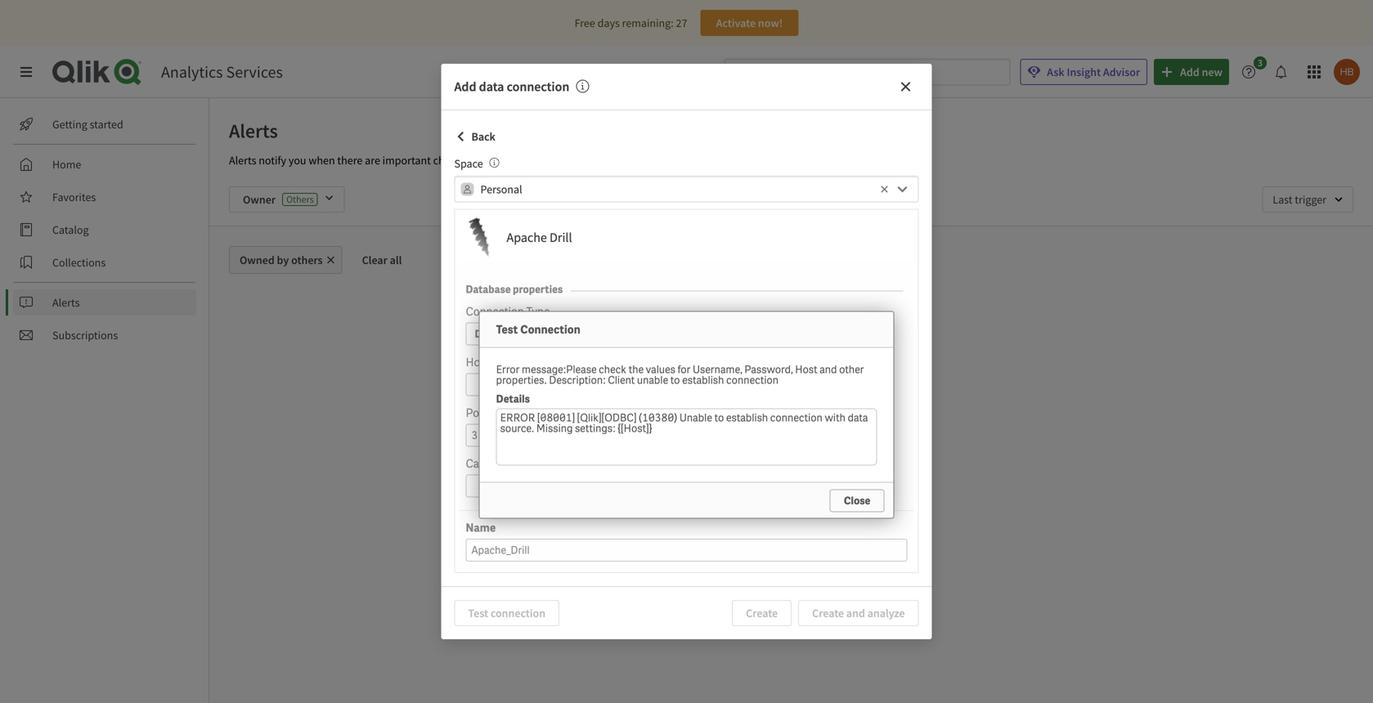 Task type: describe. For each thing, give the bounding box(es) containing it.
data.
[[511, 153, 535, 168]]

add data connection
[[454, 79, 570, 95]]

ask insight advisor button
[[1021, 59, 1148, 85]]

27
[[676, 16, 688, 30]]

Space text field
[[481, 176, 877, 203]]

ask
[[1048, 65, 1065, 79]]

activate now! link
[[701, 10, 799, 36]]

activate
[[716, 16, 756, 30]]

space
[[454, 156, 483, 171]]

home link
[[13, 151, 196, 178]]

alerts link
[[13, 290, 196, 316]]

Search text field
[[751, 59, 1011, 85]]

connection
[[507, 79, 570, 95]]

favorites
[[52, 190, 96, 205]]

add data connection dialog
[[441, 64, 932, 640]]

choose the space to which you would like to add this connection. a space allows you to share and control access to items. image
[[490, 158, 500, 168]]

changes
[[433, 153, 473, 168]]

drill
[[550, 230, 572, 246]]

filters region
[[209, 173, 1374, 226]]

looking
[[793, 465, 829, 479]]

find
[[867, 448, 886, 463]]

back
[[472, 129, 496, 144]]

last trigger image
[[1263, 187, 1354, 213]]

owned
[[240, 253, 275, 268]]

collections link
[[13, 250, 196, 276]]

search
[[779, 448, 811, 463]]

favorites link
[[13, 184, 196, 210]]

are inside try adjusting your search or filters to find what you are looking for.
[[776, 465, 791, 479]]

navigation pane element
[[0, 105, 209, 355]]

insight
[[1067, 65, 1101, 79]]

free days remaining: 27
[[575, 16, 688, 30]]

try adjusting your search or filters to find what you are looking for.
[[691, 448, 912, 479]]

1 vertical spatial alerts
[[229, 153, 256, 168]]

advisor
[[1104, 65, 1141, 79]]

you inside try adjusting your search or filters to find what you are looking for.
[[756, 465, 773, 479]]

filters
[[825, 448, 852, 463]]

try
[[691, 448, 706, 463]]

analytics services
[[161, 62, 283, 82]]

days
[[598, 16, 620, 30]]

owned by others
[[240, 253, 323, 268]]

for.
[[831, 465, 847, 479]]

data
[[479, 79, 504, 95]]

collections
[[52, 255, 106, 270]]

clear all button
[[349, 246, 415, 274]]



Task type: vqa. For each thing, say whether or not it's contained in the screenshot.
Management
no



Task type: locate. For each thing, give the bounding box(es) containing it.
0 vertical spatial alerts
[[229, 119, 278, 143]]

subscriptions
[[52, 328, 118, 343]]

clear all
[[362, 253, 402, 268]]

choose the space to which you would like to add this connection. a space allows you to share and control access to items. tooltip
[[483, 156, 500, 171]]

1 horizontal spatial you
[[756, 465, 773, 479]]

alerts
[[229, 119, 278, 143], [229, 153, 256, 168], [52, 295, 80, 310]]

important
[[383, 153, 431, 168]]

your inside try adjusting your search or filters to find what you are looking for.
[[755, 448, 777, 463]]

you left looking
[[756, 465, 773, 479]]

when
[[309, 153, 335, 168]]

your right in
[[487, 153, 508, 168]]

alerts up notify
[[229, 119, 278, 143]]

remaining:
[[622, 16, 674, 30]]

to
[[855, 448, 865, 463]]

ask insight advisor
[[1048, 65, 1141, 79]]

free
[[575, 16, 595, 30]]

now!
[[758, 16, 783, 30]]

alerts up subscriptions
[[52, 295, 80, 310]]

0 horizontal spatial are
[[365, 153, 380, 168]]

apache drill
[[507, 230, 572, 246]]

are
[[365, 153, 380, 168], [776, 465, 791, 479]]

your
[[487, 153, 508, 168], [755, 448, 777, 463]]

adjusting
[[708, 448, 753, 463]]

you
[[289, 153, 306, 168], [756, 465, 773, 479]]

add
[[454, 79, 477, 95]]

notify
[[259, 153, 286, 168]]

owned by others button
[[229, 246, 342, 274]]

apache drill image
[[459, 218, 499, 257]]

activate now!
[[716, 16, 783, 30]]

catalog
[[52, 223, 89, 237]]

2 vertical spatial alerts
[[52, 295, 80, 310]]

0 vertical spatial are
[[365, 153, 380, 168]]

you left when
[[289, 153, 306, 168]]

alerts left notify
[[229, 153, 256, 168]]

1 vertical spatial your
[[755, 448, 777, 463]]

or
[[813, 448, 823, 463]]

0 vertical spatial you
[[289, 153, 306, 168]]

alerts notify you when there are important changes in your data.
[[229, 153, 535, 168]]

catalog link
[[13, 217, 196, 243]]

0 horizontal spatial your
[[487, 153, 508, 168]]

your left search
[[755, 448, 777, 463]]

in
[[475, 153, 484, 168]]

what
[[888, 448, 912, 463]]

there
[[337, 153, 363, 168]]

1 horizontal spatial are
[[776, 465, 791, 479]]

home
[[52, 157, 81, 172]]

started
[[90, 117, 123, 132]]

alerts inside navigation pane 'element'
[[52, 295, 80, 310]]

getting
[[52, 117, 87, 132]]

0 vertical spatial your
[[487, 153, 508, 168]]

1 horizontal spatial your
[[755, 448, 777, 463]]

by
[[277, 253, 289, 268]]

all
[[390, 253, 402, 268]]

subscriptions link
[[13, 322, 196, 349]]

are right there
[[365, 153, 380, 168]]

1 vertical spatial are
[[776, 465, 791, 479]]

analytics
[[161, 62, 223, 82]]

1 vertical spatial you
[[756, 465, 773, 479]]

analytics services element
[[161, 62, 283, 82]]

services
[[226, 62, 283, 82]]

back button
[[454, 124, 496, 150]]

getting started link
[[13, 111, 196, 137]]

getting started
[[52, 117, 123, 132]]

close sidebar menu image
[[20, 65, 33, 79]]

0 horizontal spatial you
[[289, 153, 306, 168]]

others
[[291, 253, 323, 268]]

clear
[[362, 253, 388, 268]]

apache
[[507, 230, 547, 246]]

are down search
[[776, 465, 791, 479]]



